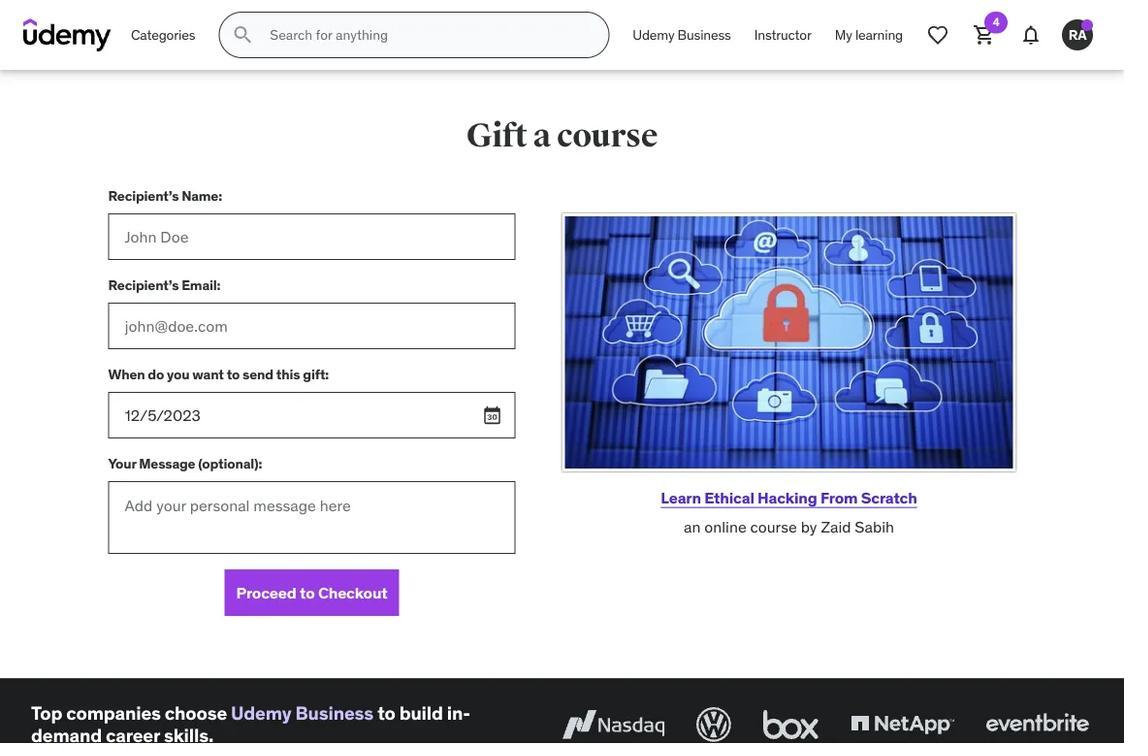 Task type: vqa. For each thing, say whether or not it's contained in the screenshot.
"WHEN DO YOU WANT TO SEND THIS GIFT:"
yes



Task type: describe. For each thing, give the bounding box(es) containing it.
recipient's for recipient's name:
[[108, 187, 179, 204]]

instructor
[[755, 26, 812, 43]]

0 vertical spatial udemy business link
[[621, 12, 743, 58]]

when
[[108, 365, 145, 383]]

learn ethical hacking from scratch link
[[661, 487, 917, 507]]

0 vertical spatial to
[[227, 365, 240, 383]]

my learning
[[835, 26, 903, 43]]

email:
[[182, 276, 221, 294]]

companies
[[66, 701, 161, 725]]

this
[[276, 365, 300, 383]]

recipient's email:
[[108, 276, 221, 294]]

in-
[[447, 701, 471, 725]]

an
[[684, 517, 701, 537]]

recipient's name:
[[108, 187, 222, 204]]

build
[[399, 701, 443, 725]]

eventbrite image
[[982, 703, 1093, 744]]

nasdaq image
[[558, 703, 669, 744]]

gift
[[466, 115, 528, 156]]

scratch
[[861, 487, 917, 507]]

gift a course
[[466, 115, 658, 156]]

udemy image
[[23, 18, 112, 51]]

want
[[192, 365, 224, 383]]

hacking
[[758, 487, 818, 507]]

learn ethical hacking from scratch an online course by zaid sabih
[[661, 487, 917, 537]]

proceed
[[236, 583, 297, 602]]

instructor link
[[743, 12, 824, 58]]

my
[[835, 26, 853, 43]]

ra link
[[1055, 12, 1101, 58]]

recipient's for recipient's email:
[[108, 276, 179, 294]]

Recipient's Name: text field
[[108, 213, 516, 260]]

Recipient's Email: email field
[[108, 303, 516, 349]]

Search for anything text field
[[266, 18, 585, 51]]

skills.
[[164, 724, 214, 744]]

0 vertical spatial udemy
[[633, 26, 675, 43]]

netapp image
[[847, 703, 959, 744]]

to inside to build in- demand career skills.
[[378, 701, 396, 725]]

proceed to checkout
[[236, 583, 388, 602]]

course inside learn ethical hacking from scratch an online course by zaid sabih
[[751, 517, 797, 537]]

volkswagen image
[[693, 703, 735, 744]]

send
[[243, 365, 274, 383]]

your
[[108, 455, 136, 472]]

message
[[139, 455, 195, 472]]

box image
[[759, 703, 824, 744]]



Task type: locate. For each thing, give the bounding box(es) containing it.
proceed to checkout button
[[225, 570, 399, 616]]

1 vertical spatial recipient's
[[108, 276, 179, 294]]

udemy business
[[633, 26, 731, 43]]

2 horizontal spatial to
[[378, 701, 396, 725]]

0 vertical spatial business
[[678, 26, 731, 43]]

shopping cart with 4 items image
[[973, 23, 996, 47]]

a
[[533, 115, 551, 156]]

zaid
[[821, 517, 851, 537]]

0 vertical spatial recipient's
[[108, 187, 179, 204]]

demand
[[31, 724, 102, 744]]

Your Message (optional): text field
[[108, 481, 516, 554]]

udemy business link
[[621, 12, 743, 58], [231, 701, 374, 725]]

notifications image
[[1020, 23, 1043, 47]]

(optional):
[[198, 455, 262, 472]]

1 vertical spatial to
[[300, 583, 315, 602]]

recipient's left name:
[[108, 187, 179, 204]]

course
[[557, 115, 658, 156], [751, 517, 797, 537]]

When do you want to send this gift: text field
[[108, 392, 516, 439]]

name:
[[182, 187, 222, 204]]

categories button
[[119, 12, 207, 58]]

1 vertical spatial udemy business link
[[231, 701, 374, 725]]

your message (optional):
[[108, 455, 262, 472]]

2 recipient's from the top
[[108, 276, 179, 294]]

udemy
[[633, 26, 675, 43], [231, 701, 292, 725]]

0 horizontal spatial to
[[227, 365, 240, 383]]

learning
[[856, 26, 903, 43]]

course right the a
[[557, 115, 658, 156]]

0 horizontal spatial udemy
[[231, 701, 292, 725]]

submit search image
[[231, 23, 255, 47]]

1 vertical spatial course
[[751, 517, 797, 537]]

0 horizontal spatial business
[[295, 701, 374, 725]]

1 recipient's from the top
[[108, 187, 179, 204]]

1 horizontal spatial to
[[300, 583, 315, 602]]

from
[[821, 487, 858, 507]]

top
[[31, 701, 62, 725]]

top companies choose udemy business
[[31, 701, 374, 725]]

choose
[[165, 701, 227, 725]]

gift:
[[303, 365, 329, 383]]

4
[[993, 15, 1000, 30]]

2 vertical spatial to
[[378, 701, 396, 725]]

categories
[[131, 26, 195, 43]]

1 vertical spatial business
[[295, 701, 374, 725]]

sabih
[[855, 517, 895, 537]]

1 horizontal spatial course
[[751, 517, 797, 537]]

you
[[167, 365, 190, 383]]

learn
[[661, 487, 701, 507]]

business
[[678, 26, 731, 43], [295, 701, 374, 725]]

to right proceed
[[300, 583, 315, 602]]

0 horizontal spatial course
[[557, 115, 658, 156]]

course down hacking
[[751, 517, 797, 537]]

when do you want to send this gift:
[[108, 365, 329, 383]]

checkout
[[318, 583, 388, 602]]

my learning link
[[824, 12, 915, 58]]

by
[[801, 517, 817, 537]]

to inside button
[[300, 583, 315, 602]]

recipient's left email: in the top of the page
[[108, 276, 179, 294]]

business left instructor
[[678, 26, 731, 43]]

wishlist image
[[927, 23, 950, 47]]

you have alerts image
[[1082, 19, 1093, 31]]

to left build on the left bottom of the page
[[378, 701, 396, 725]]

business left build on the left bottom of the page
[[295, 701, 374, 725]]

1 horizontal spatial business
[[678, 26, 731, 43]]

to
[[227, 365, 240, 383], [300, 583, 315, 602], [378, 701, 396, 725]]

career
[[106, 724, 160, 744]]

0 horizontal spatial udemy business link
[[231, 701, 374, 725]]

to left send
[[227, 365, 240, 383]]

0 vertical spatial course
[[557, 115, 658, 156]]

ethical
[[705, 487, 755, 507]]

1 horizontal spatial udemy business link
[[621, 12, 743, 58]]

4 link
[[961, 12, 1008, 58]]

recipient's
[[108, 187, 179, 204], [108, 276, 179, 294]]

to build in- demand career skills.
[[31, 701, 471, 744]]

online
[[705, 517, 747, 537]]

1 horizontal spatial udemy
[[633, 26, 675, 43]]

do
[[148, 365, 164, 383]]

ra
[[1069, 26, 1087, 43]]

1 vertical spatial udemy
[[231, 701, 292, 725]]



